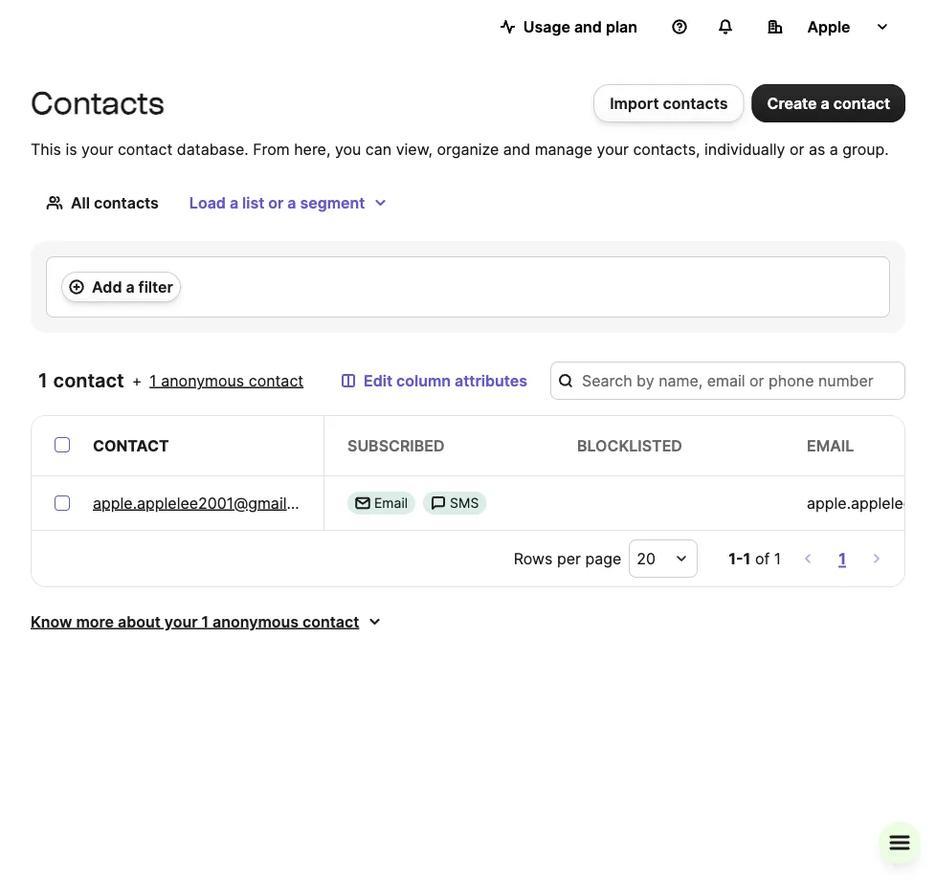 Task type: locate. For each thing, give the bounding box(es) containing it.
page
[[585, 549, 621, 568]]

contacts
[[663, 94, 728, 112], [94, 193, 159, 212]]

1 horizontal spatial your
[[164, 613, 198, 631]]

0 horizontal spatial and
[[503, 140, 530, 158]]

0 horizontal spatial or
[[268, 193, 284, 212]]

blocklisted
[[577, 436, 682, 455]]

contacts
[[31, 85, 164, 122]]

individually
[[704, 140, 785, 158]]

per
[[557, 549, 581, 568]]

can
[[365, 140, 392, 158]]

and left plan
[[574, 17, 602, 36]]

or right list
[[268, 193, 284, 212]]

add a filter button
[[61, 272, 181, 302]]

a for create a contact
[[821, 94, 830, 112]]

1 horizontal spatial and
[[574, 17, 602, 36]]

0 vertical spatial anonymous
[[161, 371, 244, 390]]

1 down "apple.applelee200"
[[839, 549, 846, 568]]

left___c25ys image
[[431, 496, 446, 511]]

contacts inside button
[[663, 94, 728, 112]]

your
[[81, 140, 113, 158], [597, 140, 629, 158], [164, 613, 198, 631]]

create a contact
[[767, 94, 890, 112]]

usage
[[523, 17, 570, 36]]

0 vertical spatial and
[[574, 17, 602, 36]]

import contacts button
[[594, 84, 744, 123]]

create
[[767, 94, 817, 112]]

1 vertical spatial contacts
[[94, 193, 159, 212]]

email
[[807, 436, 854, 455]]

1 right +
[[150, 371, 157, 390]]

1-1 of 1
[[729, 549, 781, 568]]

1 right of
[[774, 549, 781, 568]]

1 inside "button"
[[839, 549, 846, 568]]

1 right about
[[201, 613, 209, 631]]

list
[[242, 193, 264, 212]]

a right create
[[821, 94, 830, 112]]

your right is at the left top
[[81, 140, 113, 158]]

contact
[[93, 436, 169, 455]]

and inside button
[[574, 17, 602, 36]]

a for add a filter
[[126, 278, 135, 296]]

contacts up contacts,
[[663, 94, 728, 112]]

group.
[[843, 140, 889, 158]]

0 horizontal spatial contacts
[[94, 193, 159, 212]]

anonymous
[[161, 371, 244, 390], [213, 613, 299, 631]]

is
[[65, 140, 77, 158]]

or
[[790, 140, 804, 158], [268, 193, 284, 212]]

your right about
[[164, 613, 198, 631]]

1 vertical spatial anonymous
[[213, 613, 299, 631]]

or left as
[[790, 140, 804, 158]]

load a list or a segment button
[[174, 184, 403, 222]]

0 horizontal spatial your
[[81, 140, 113, 158]]

this is your contact database. from here, you can view, organize and manage your contacts, individually or as a group.
[[31, 140, 889, 158]]

Search by name, email or phone number search field
[[550, 362, 905, 400]]

all
[[71, 193, 90, 212]]

usage and plan
[[523, 17, 637, 36]]

email
[[374, 495, 408, 512]]

load
[[189, 193, 226, 212]]

filter
[[138, 278, 173, 296]]

manage
[[535, 140, 593, 158]]

edit column attributes button
[[325, 362, 543, 400]]

a
[[821, 94, 830, 112], [830, 140, 838, 158], [230, 193, 238, 212], [287, 193, 296, 212], [126, 278, 135, 296]]

1 vertical spatial or
[[268, 193, 284, 212]]

your right manage
[[597, 140, 629, 158]]

apple.applelee2001@gmail.com link
[[93, 492, 322, 515]]

a inside button
[[821, 94, 830, 112]]

1 horizontal spatial contacts
[[663, 94, 728, 112]]

apple.applelee2001@gmail.com
[[93, 494, 322, 513]]

contact
[[833, 94, 890, 112], [118, 140, 173, 158], [53, 369, 124, 392], [249, 371, 304, 390], [302, 613, 359, 631]]

apple
[[807, 17, 851, 36]]

apple.applelee200
[[807, 494, 936, 513]]

and
[[574, 17, 602, 36], [503, 140, 530, 158]]

1 anonymous contact link
[[150, 369, 304, 392]]

1-
[[729, 549, 743, 568]]

1 horizontal spatial or
[[790, 140, 804, 158]]

a right add
[[126, 278, 135, 296]]

and left manage
[[503, 140, 530, 158]]

1
[[38, 369, 48, 392], [150, 371, 157, 390], [743, 549, 751, 568], [774, 549, 781, 568], [839, 549, 846, 568], [201, 613, 209, 631]]

import contacts
[[610, 94, 728, 112]]

0 vertical spatial contacts
[[663, 94, 728, 112]]

0 vertical spatial or
[[790, 140, 804, 158]]

anonymous inside 1 contact + 1 anonymous contact
[[161, 371, 244, 390]]

edit column attributes
[[364, 371, 527, 390]]

a left list
[[230, 193, 238, 212]]

edit
[[364, 371, 393, 390]]

contacts right all
[[94, 193, 159, 212]]

20
[[637, 549, 656, 568]]

all contacts
[[71, 193, 159, 212]]

rows
[[514, 549, 553, 568]]

1 left of
[[743, 549, 751, 568]]



Task type: describe. For each thing, give the bounding box(es) containing it.
contact inside 1 contact + 1 anonymous contact
[[249, 371, 304, 390]]

anonymous inside know more about your 1 anonymous contact link
[[213, 613, 299, 631]]

add
[[92, 278, 122, 296]]

1 button
[[835, 546, 850, 572]]

or inside button
[[268, 193, 284, 212]]

about
[[118, 613, 161, 631]]

2 horizontal spatial your
[[597, 140, 629, 158]]

contacts,
[[633, 140, 700, 158]]

import
[[610, 94, 659, 112]]

add a filter
[[92, 278, 173, 296]]

database.
[[177, 140, 249, 158]]

a right list
[[287, 193, 296, 212]]

subscribed
[[347, 436, 445, 455]]

a for load a list or a segment
[[230, 193, 238, 212]]

know more about your 1 anonymous contact link
[[31, 611, 382, 634]]

1 left +
[[38, 369, 48, 392]]

create a contact button
[[752, 84, 905, 123]]

from
[[253, 140, 290, 158]]

contact inside button
[[833, 94, 890, 112]]

of
[[755, 549, 770, 568]]

plan
[[606, 17, 637, 36]]

1 contact + 1 anonymous contact
[[38, 369, 304, 392]]

1 vertical spatial and
[[503, 140, 530, 158]]

segment
[[300, 193, 365, 212]]

organize
[[437, 140, 499, 158]]

load a list or a segment
[[189, 193, 365, 212]]

left___c25ys image
[[355, 496, 370, 511]]

view,
[[396, 140, 433, 158]]

this
[[31, 140, 61, 158]]

+
[[132, 371, 142, 390]]

as
[[809, 140, 825, 158]]

apple button
[[752, 8, 905, 46]]

20 button
[[629, 540, 698, 578]]

column
[[396, 371, 451, 390]]

usage and plan button
[[485, 8, 653, 46]]

sms
[[450, 495, 479, 512]]

1 inside 1 contact + 1 anonymous contact
[[150, 371, 157, 390]]

contacts for all contacts
[[94, 193, 159, 212]]

attributes
[[455, 371, 527, 390]]

more
[[76, 613, 114, 631]]

know more about your 1 anonymous contact
[[31, 613, 359, 631]]

you
[[335, 140, 361, 158]]

contacts for import contacts
[[663, 94, 728, 112]]

rows per page
[[514, 549, 621, 568]]

a right as
[[830, 140, 838, 158]]

here,
[[294, 140, 331, 158]]

know
[[31, 613, 72, 631]]



Task type: vqa. For each thing, say whether or not it's contained in the screenshot.
Landing pages
no



